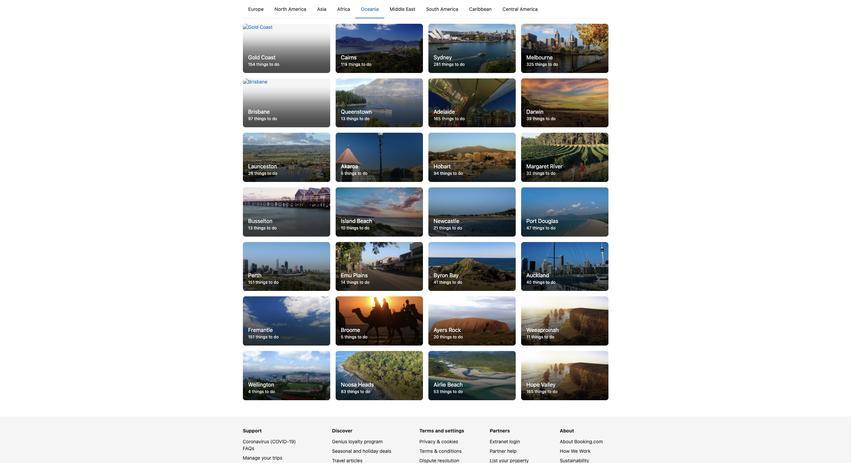 Task type: describe. For each thing, give the bounding box(es) containing it.
do inside island beach 10 things to do
[[365, 225, 369, 231]]

to inside emu plains 14 things to do
[[360, 280, 363, 285]]

325
[[526, 62, 534, 67]]

165 inside adelaide 165 things to do
[[434, 116, 441, 121]]

things inside darwin 39 things to do
[[533, 116, 545, 121]]

(covid-
[[270, 439, 289, 445]]

help
[[507, 448, 517, 454]]

to inside sydney 281 things to do
[[455, 62, 459, 67]]

login
[[509, 439, 520, 445]]

airlie beach image
[[428, 351, 516, 400]]

10
[[341, 225, 345, 231]]

extranet
[[490, 439, 508, 445]]

things inside wellington 4 things to do
[[252, 389, 264, 394]]

to inside perth 151 things to do
[[269, 280, 273, 285]]

hobart 94 things to do
[[434, 163, 463, 176]]

queenstown
[[341, 109, 372, 115]]

coronavirus (covid-19) faqs
[[243, 439, 296, 451]]

emu plains image
[[335, 242, 423, 291]]

margaret river image
[[521, 133, 608, 182]]

valley
[[541, 382, 556, 388]]

cairns image
[[335, 24, 423, 73]]

launceston image
[[243, 133, 330, 182]]

adelaide
[[434, 109, 455, 115]]

launceston
[[248, 163, 277, 170]]

5 for broome
[[341, 335, 343, 340]]

do inside the noosa heads 83 things to do
[[365, 389, 370, 394]]

genius loyalty program
[[332, 439, 383, 445]]

and for settings
[[435, 428, 444, 434]]

sydney image
[[428, 24, 516, 73]]

adelaide 165 things to do
[[434, 109, 465, 121]]

asia button
[[312, 0, 332, 18]]

154
[[248, 62, 255, 67]]

things inside broome 5 things to do
[[345, 335, 356, 340]]

11
[[526, 335, 530, 340]]

broome image
[[335, 297, 423, 346]]

151 for perth
[[248, 280, 254, 285]]

fremantle image
[[243, 297, 330, 346]]

terms for terms and settings
[[419, 428, 434, 434]]

noosa
[[341, 382, 357, 388]]

26
[[248, 171, 253, 176]]

genius
[[332, 439, 347, 445]]

central america button
[[497, 0, 543, 18]]

extranet login link
[[490, 439, 520, 445]]

cairns
[[341, 54, 357, 60]]

perth
[[248, 273, 261, 279]]

to inside airlie beach 53 things to do
[[453, 389, 457, 394]]

gold coast image
[[243, 24, 330, 73]]

byron
[[434, 273, 448, 279]]

partner
[[490, 448, 506, 454]]

weeaproinah 11 things to do
[[526, 327, 559, 340]]

east
[[406, 6, 415, 12]]

newcastle 21 things to do
[[434, 218, 462, 231]]

douglas
[[538, 218, 558, 224]]

newcastle
[[434, 218, 459, 224]]

to inside auckland 40 things to do
[[546, 280, 550, 285]]

19)
[[289, 439, 296, 445]]

do inside wellington 4 things to do
[[270, 389, 275, 394]]

do inside queenstown 13 things to do
[[365, 116, 369, 121]]

coronavirus (covid-19) faqs link
[[243, 439, 296, 451]]

to inside wellington 4 things to do
[[265, 389, 269, 394]]

support
[[243, 428, 262, 434]]

things inside the fremantle 151 things to do
[[256, 335, 268, 340]]

do inside newcastle 21 things to do
[[457, 225, 462, 231]]

seasonal
[[332, 448, 352, 454]]

emu plains 14 things to do
[[341, 273, 370, 285]]

to inside busselton 13 things to do
[[267, 225, 271, 231]]

byron bay image
[[428, 242, 516, 291]]

europe
[[248, 6, 264, 12]]

to inside melbourne 325 things to do
[[548, 62, 552, 67]]

margaret
[[526, 163, 549, 170]]

gold coast 154 things to do
[[248, 54, 279, 67]]

how
[[560, 448, 570, 454]]

things inside melbourne 325 things to do
[[535, 62, 547, 67]]

program
[[364, 439, 383, 445]]

terms for terms & conditions
[[419, 448, 433, 454]]

how we work link
[[560, 448, 591, 454]]

wellington image
[[243, 351, 330, 400]]

& for terms
[[434, 448, 438, 454]]

ayers
[[434, 327, 447, 333]]

north america button
[[269, 0, 312, 18]]

281
[[434, 62, 441, 67]]

bay
[[449, 273, 459, 279]]

partner help
[[490, 448, 517, 454]]

hope
[[526, 382, 540, 388]]

to inside ayers rock 20 things to do
[[453, 335, 457, 340]]

to inside margaret river 32 things to do
[[546, 171, 549, 176]]

work
[[579, 448, 591, 454]]

to inside broome 5 things to do
[[358, 335, 361, 340]]

things inside adelaide 165 things to do
[[442, 116, 454, 121]]

fremantle
[[248, 327, 273, 333]]

to inside newcastle 21 things to do
[[452, 225, 456, 231]]

asia
[[317, 6, 326, 12]]

94
[[434, 171, 439, 176]]

do inside the fremantle 151 things to do
[[274, 335, 279, 340]]

4
[[248, 389, 251, 394]]

settings
[[445, 428, 464, 434]]

middle east
[[390, 6, 415, 12]]

things inside brisbane 97 things to do
[[254, 116, 266, 121]]

cairns 119 things to do
[[341, 54, 371, 67]]

40
[[526, 280, 532, 285]]

do inside broome 5 things to do
[[363, 335, 368, 340]]

things inside newcastle 21 things to do
[[439, 225, 451, 231]]

brisbane image
[[243, 78, 330, 128]]

to inside darwin 39 things to do
[[546, 116, 550, 121]]

weeaproinah
[[526, 327, 559, 333]]

weeaproinah image
[[521, 297, 608, 346]]

about booking.com link
[[560, 439, 603, 445]]

things inside 'akaroa 5 things to do'
[[345, 171, 356, 176]]

do inside airlie beach 53 things to do
[[458, 389, 463, 394]]

akaroa 5 things to do
[[341, 163, 368, 176]]

akaroa image
[[335, 133, 423, 182]]

south
[[426, 6, 439, 12]]

beach for island beach
[[357, 218, 372, 224]]

europe button
[[243, 0, 269, 18]]

airlie
[[434, 382, 446, 388]]

booking.com
[[574, 439, 603, 445]]

21
[[434, 225, 438, 231]]

things inside busselton 13 things to do
[[254, 225, 266, 231]]

ayers rock 20 things to do
[[434, 327, 463, 340]]

41
[[434, 280, 438, 285]]

auckland
[[526, 273, 549, 279]]

things inside launceston 26 things to do
[[254, 171, 266, 176]]

things inside emu plains 14 things to do
[[347, 280, 358, 285]]

about for about booking.com
[[560, 439, 573, 445]]

to inside adelaide 165 things to do
[[455, 116, 459, 121]]

launceston 26 things to do
[[248, 163, 277, 176]]

do inside hobart 94 things to do
[[458, 171, 463, 176]]

broome
[[341, 327, 360, 333]]

things inside airlie beach 53 things to do
[[440, 389, 452, 394]]

newcastle image
[[428, 188, 516, 237]]

ayers rock image
[[428, 297, 516, 346]]

seasonal and holiday deals
[[332, 448, 391, 454]]



Task type: vqa. For each thing, say whether or not it's contained in the screenshot.


Task type: locate. For each thing, give the bounding box(es) containing it.
busselton 13 things to do
[[248, 218, 277, 231]]

things down launceston
[[254, 171, 266, 176]]

165 down adelaide
[[434, 116, 441, 121]]

darwin
[[526, 109, 544, 115]]

darwin 39 things to do
[[526, 109, 556, 121]]

do inside adelaide 165 things to do
[[460, 116, 465, 121]]

do inside sydney 281 things to do
[[460, 62, 465, 67]]

to inside 'port douglas 47 things to do'
[[546, 225, 549, 231]]

5 down akaroa at the top
[[341, 171, 343, 176]]

things down ayers
[[440, 335, 452, 340]]

0 vertical spatial beach
[[357, 218, 372, 224]]

to inside hope valley 165 things to do
[[548, 389, 551, 394]]

wellington
[[248, 382, 274, 388]]

beach inside island beach 10 things to do
[[357, 218, 372, 224]]

your
[[262, 455, 271, 461]]

things right 47
[[533, 225, 544, 231]]

& down privacy & cookies
[[434, 448, 438, 454]]

auckland 40 things to do
[[526, 273, 556, 285]]

things down hope
[[535, 389, 546, 394]]

perth 151 things to do
[[248, 273, 279, 285]]

to inside 'akaroa 5 things to do'
[[358, 171, 361, 176]]

manage your trips
[[243, 455, 282, 461]]

america right south
[[440, 6, 458, 12]]

to inside hobart 94 things to do
[[453, 171, 457, 176]]

0 vertical spatial 13
[[341, 116, 345, 121]]

things down hobart
[[440, 171, 452, 176]]

1 horizontal spatial and
[[435, 428, 444, 434]]

trips
[[272, 455, 282, 461]]

0 vertical spatial &
[[437, 439, 440, 445]]

sydney 281 things to do
[[434, 54, 465, 67]]

america for central america
[[520, 6, 538, 12]]

adelaide image
[[428, 78, 516, 128]]

1 vertical spatial &
[[434, 448, 438, 454]]

151 down fremantle
[[248, 335, 254, 340]]

165 down hope
[[526, 389, 533, 394]]

beach
[[357, 218, 372, 224], [447, 382, 463, 388]]

fremantle 151 things to do
[[248, 327, 279, 340]]

things down island at the top
[[347, 225, 358, 231]]

things down wellington
[[252, 389, 264, 394]]

things inside island beach 10 things to do
[[347, 225, 358, 231]]

airlie beach 53 things to do
[[434, 382, 463, 394]]

do inside the byron bay 41 things to do
[[457, 280, 462, 285]]

14
[[341, 280, 345, 285]]

do inside hope valley 165 things to do
[[553, 389, 558, 394]]

1 america from the left
[[288, 6, 306, 12]]

13 down queenstown
[[341, 116, 345, 121]]

manage your trips link
[[243, 455, 282, 461]]

97
[[248, 116, 253, 121]]

privacy
[[419, 439, 435, 445]]

151
[[248, 280, 254, 285], [248, 335, 254, 340]]

1 vertical spatial and
[[353, 448, 361, 454]]

central
[[503, 6, 518, 12]]

cookies
[[441, 439, 458, 445]]

to inside cairns 119 things to do
[[361, 62, 365, 67]]

darwin image
[[521, 78, 608, 128]]

things inside hope valley 165 things to do
[[535, 389, 546, 394]]

hope valley 165 things to do
[[526, 382, 558, 394]]

beach right island at the top
[[357, 218, 372, 224]]

1 vertical spatial 13
[[248, 225, 253, 231]]

do inside launceston 26 things to do
[[272, 171, 277, 176]]

1 vertical spatial terms
[[419, 448, 433, 454]]

seasonal and holiday deals link
[[332, 448, 391, 454]]

do inside brisbane 97 things to do
[[272, 116, 277, 121]]

32
[[526, 171, 531, 176]]

plains
[[353, 273, 368, 279]]

0 horizontal spatial 13
[[248, 225, 253, 231]]

island beach image
[[335, 188, 423, 237]]

1 151 from the top
[[248, 280, 254, 285]]

1 vertical spatial 165
[[526, 389, 533, 394]]

to inside queenstown 13 things to do
[[360, 116, 363, 121]]

to inside the weeaproinah 11 things to do
[[544, 335, 548, 340]]

5
[[341, 171, 343, 176], [341, 335, 343, 340]]

things down byron
[[439, 280, 451, 285]]

emu
[[341, 273, 352, 279]]

things down perth
[[256, 280, 268, 285]]

to inside launceston 26 things to do
[[267, 171, 271, 176]]

0 horizontal spatial and
[[353, 448, 361, 454]]

and down "genius loyalty program" at the bottom left of the page
[[353, 448, 361, 454]]

to inside the gold coast 154 things to do
[[269, 62, 273, 67]]

do inside cairns 119 things to do
[[366, 62, 371, 67]]

1 vertical spatial about
[[560, 439, 573, 445]]

things down noosa
[[347, 389, 359, 394]]

do inside the weeaproinah 11 things to do
[[549, 335, 554, 340]]

do inside melbourne 325 things to do
[[553, 62, 558, 67]]

3 america from the left
[[520, 6, 538, 12]]

0 horizontal spatial beach
[[357, 218, 372, 224]]

do inside margaret river 32 things to do
[[551, 171, 556, 176]]

&
[[437, 439, 440, 445], [434, 448, 438, 454]]

165
[[434, 116, 441, 121], [526, 389, 533, 394]]

queenstown image
[[335, 78, 423, 128]]

to inside island beach 10 things to do
[[360, 225, 363, 231]]

things inside the noosa heads 83 things to do
[[347, 389, 359, 394]]

& for privacy
[[437, 439, 440, 445]]

1 horizontal spatial 165
[[526, 389, 533, 394]]

things down 'busselton' at the left of the page
[[254, 225, 266, 231]]

13 down 'busselton' at the left of the page
[[248, 225, 253, 231]]

tab list
[[243, 0, 608, 19]]

151 inside the fremantle 151 things to do
[[248, 335, 254, 340]]

0 vertical spatial 151
[[248, 280, 254, 285]]

sydney
[[434, 54, 452, 60]]

things down "sydney" at the top of the page
[[442, 62, 454, 67]]

about for about
[[560, 428, 574, 434]]

things down cairns
[[348, 62, 360, 67]]

things inside margaret river 32 things to do
[[533, 171, 544, 176]]

1 vertical spatial beach
[[447, 382, 463, 388]]

middle
[[390, 6, 405, 12]]

terms down privacy
[[419, 448, 433, 454]]

africa
[[337, 6, 350, 12]]

things inside 'port douglas 47 things to do'
[[533, 225, 544, 231]]

busselton image
[[243, 188, 330, 237]]

america for south america
[[440, 6, 458, 12]]

things down "brisbane"
[[254, 116, 266, 121]]

caribbean
[[469, 6, 492, 12]]

rock
[[449, 327, 461, 333]]

1 vertical spatial 5
[[341, 335, 343, 340]]

things down the airlie
[[440, 389, 452, 394]]

heads
[[358, 382, 374, 388]]

2 america from the left
[[440, 6, 458, 12]]

things inside queenstown 13 things to do
[[347, 116, 358, 121]]

holiday
[[363, 448, 378, 454]]

2 5 from the top
[[341, 335, 343, 340]]

things inside auckland 40 things to do
[[533, 280, 545, 285]]

things inside perth 151 things to do
[[256, 280, 268, 285]]

things down weeaproinah
[[531, 335, 543, 340]]

auckland image
[[521, 242, 608, 291]]

river
[[550, 163, 562, 170]]

tab list containing europe
[[243, 0, 608, 19]]

port douglas image
[[521, 188, 608, 237]]

do inside 'akaroa 5 things to do'
[[363, 171, 368, 176]]

manage
[[243, 455, 260, 461]]

and
[[435, 428, 444, 434], [353, 448, 361, 454]]

13
[[341, 116, 345, 121], [248, 225, 253, 231]]

& up terms & conditions link
[[437, 439, 440, 445]]

port
[[526, 218, 537, 224]]

2 terms from the top
[[419, 448, 433, 454]]

terms up privacy
[[419, 428, 434, 434]]

do inside perth 151 things to do
[[274, 280, 279, 285]]

to inside the byron bay 41 things to do
[[452, 280, 456, 285]]

broome 5 things to do
[[341, 327, 368, 340]]

about up 'about booking.com' link
[[560, 428, 574, 434]]

akaroa
[[341, 163, 358, 170]]

things inside the gold coast 154 things to do
[[256, 62, 268, 67]]

5 inside broome 5 things to do
[[341, 335, 343, 340]]

hobart image
[[428, 133, 516, 182]]

oceania
[[361, 6, 379, 12]]

beach for airlie beach
[[447, 382, 463, 388]]

about up how
[[560, 439, 573, 445]]

genius loyalty program link
[[332, 439, 383, 445]]

things down auckland
[[533, 280, 545, 285]]

things inside cairns 119 things to do
[[348, 62, 360, 67]]

0 vertical spatial terms
[[419, 428, 434, 434]]

151 down perth
[[248, 280, 254, 285]]

1 horizontal spatial 13
[[341, 116, 345, 121]]

things down melbourne
[[535, 62, 547, 67]]

do inside busselton 13 things to do
[[272, 225, 277, 231]]

1 vertical spatial 151
[[248, 335, 254, 340]]

noosa heads image
[[335, 351, 423, 400]]

island beach 10 things to do
[[341, 218, 372, 231]]

1 about from the top
[[560, 428, 574, 434]]

how we work
[[560, 448, 591, 454]]

about booking.com
[[560, 439, 603, 445]]

to inside brisbane 97 things to do
[[267, 116, 271, 121]]

to inside the fremantle 151 things to do
[[269, 335, 273, 340]]

151 inside perth 151 things to do
[[248, 280, 254, 285]]

0 horizontal spatial 165
[[434, 116, 441, 121]]

coast
[[261, 54, 276, 60]]

do inside 'port douglas 47 things to do'
[[551, 225, 555, 231]]

coronavirus
[[243, 439, 269, 445]]

2 151 from the top
[[248, 335, 254, 340]]

things down broome
[[345, 335, 356, 340]]

caribbean button
[[464, 0, 497, 18]]

things inside sydney 281 things to do
[[442, 62, 454, 67]]

terms & conditions link
[[419, 448, 462, 454]]

things down akaroa at the top
[[345, 171, 356, 176]]

165 inside hope valley 165 things to do
[[526, 389, 533, 394]]

151 for fremantle
[[248, 335, 254, 340]]

gold
[[248, 54, 260, 60]]

1 5 from the top
[[341, 171, 343, 176]]

do inside auckland 40 things to do
[[551, 280, 556, 285]]

deals
[[380, 448, 391, 454]]

central america
[[503, 6, 538, 12]]

13 for busselton
[[248, 225, 253, 231]]

things down margaret
[[533, 171, 544, 176]]

beach right the airlie
[[447, 382, 463, 388]]

america right the central on the right of the page
[[520, 6, 538, 12]]

things down adelaide
[[442, 116, 454, 121]]

5 for akaroa
[[341, 171, 343, 176]]

39
[[526, 116, 532, 121]]

2 about from the top
[[560, 439, 573, 445]]

0 horizontal spatial america
[[288, 6, 306, 12]]

do inside the gold coast 154 things to do
[[274, 62, 279, 67]]

queenstown 13 things to do
[[341, 109, 372, 121]]

things down emu
[[347, 280, 358, 285]]

hope valley image
[[521, 351, 608, 400]]

5 down broome
[[341, 335, 343, 340]]

do inside emu plains 14 things to do
[[365, 280, 370, 285]]

brisbane
[[248, 109, 270, 115]]

byron bay 41 things to do
[[434, 273, 462, 285]]

melbourne image
[[521, 24, 608, 73]]

47
[[526, 225, 531, 231]]

2 horizontal spatial america
[[520, 6, 538, 12]]

do inside darwin 39 things to do
[[551, 116, 556, 121]]

things down fremantle
[[256, 335, 268, 340]]

things down newcastle
[[439, 225, 451, 231]]

and for holiday
[[353, 448, 361, 454]]

things down darwin
[[533, 116, 545, 121]]

faqs
[[243, 446, 254, 451]]

things inside the weeaproinah 11 things to do
[[531, 335, 543, 340]]

things inside hobart 94 things to do
[[440, 171, 452, 176]]

0 vertical spatial and
[[435, 428, 444, 434]]

1 horizontal spatial america
[[440, 6, 458, 12]]

and up privacy & cookies
[[435, 428, 444, 434]]

0 vertical spatial about
[[560, 428, 574, 434]]

america for north america
[[288, 6, 306, 12]]

terms & conditions
[[419, 448, 462, 454]]

terms and settings
[[419, 428, 464, 434]]

partner help link
[[490, 448, 517, 454]]

13 inside queenstown 13 things to do
[[341, 116, 345, 121]]

1 horizontal spatial beach
[[447, 382, 463, 388]]

0 vertical spatial 5
[[341, 171, 343, 176]]

things down queenstown
[[347, 116, 358, 121]]

beach inside airlie beach 53 things to do
[[447, 382, 463, 388]]

things down 'coast'
[[256, 62, 268, 67]]

north
[[275, 6, 287, 12]]

0 vertical spatial 165
[[434, 116, 441, 121]]

13 inside busselton 13 things to do
[[248, 225, 253, 231]]

to inside the noosa heads 83 things to do
[[360, 389, 364, 394]]

things inside ayers rock 20 things to do
[[440, 335, 452, 340]]

margaret river 32 things to do
[[526, 163, 562, 176]]

perth image
[[243, 242, 330, 291]]

do inside ayers rock 20 things to do
[[458, 335, 463, 340]]

south america
[[426, 6, 458, 12]]

america right north
[[288, 6, 306, 12]]

south america button
[[421, 0, 464, 18]]

13 for queenstown
[[341, 116, 345, 121]]

africa button
[[332, 0, 356, 18]]

1 terms from the top
[[419, 428, 434, 434]]

things inside the byron bay 41 things to do
[[439, 280, 451, 285]]

5 inside 'akaroa 5 things to do'
[[341, 171, 343, 176]]



